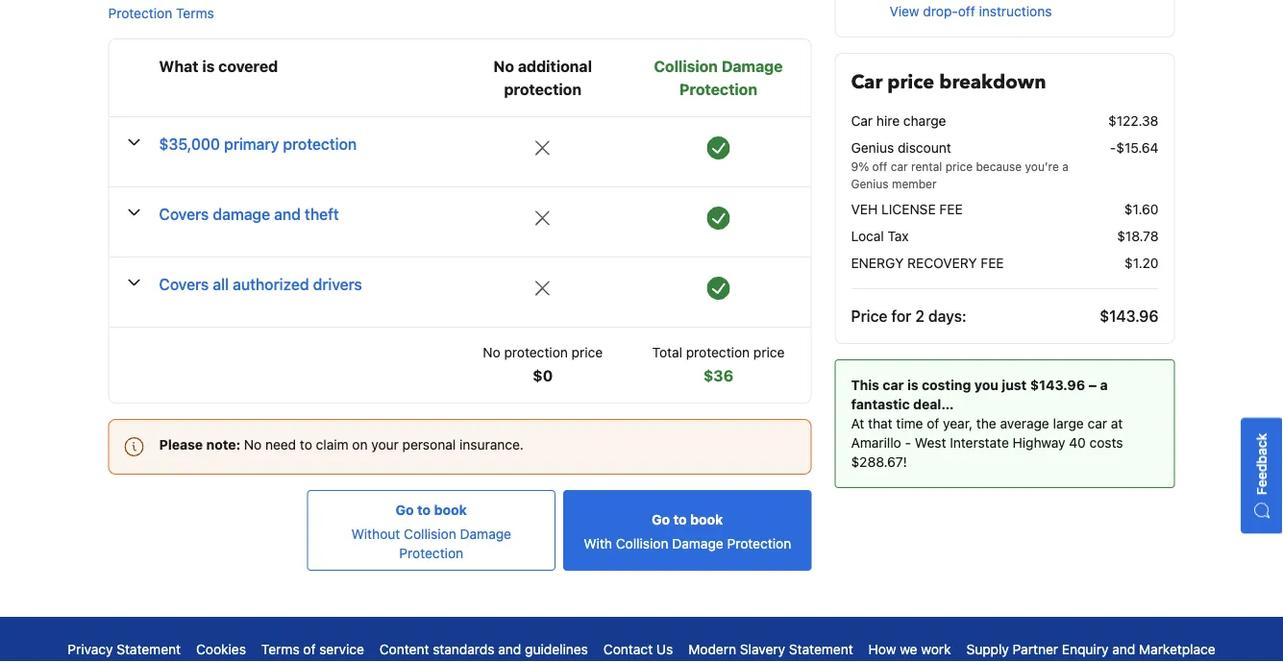 Task type: describe. For each thing, give the bounding box(es) containing it.
protection inside go to book without collision damage protection
[[399, 546, 464, 562]]

enquiry
[[1062, 642, 1109, 658]]

price inside total protection price $36
[[754, 345, 785, 361]]

go for with
[[652, 512, 670, 528]]

covered
[[218, 57, 278, 75]]

- inside this car is costing you just $143.96 – a fantastic deal… at that time of year, the average large car at amarillo - west interstate highway 40 costs $288.67!
[[905, 435, 912, 451]]

40
[[1070, 435, 1086, 451]]

personal
[[403, 437, 456, 453]]

year,
[[943, 416, 973, 432]]

slavery
[[740, 642, 786, 658]]

damage for go to book with collision damage protection
[[672, 536, 724, 552]]

$35,000 primary protection
[[159, 135, 357, 153]]

car price breakdown
[[852, 69, 1047, 96]]

because
[[977, 160, 1022, 173]]

costs
[[1090, 435, 1124, 451]]

charge
[[904, 113, 947, 129]]

fantastic
[[852, 397, 910, 413]]

no additional protection
[[494, 57, 592, 99]]

0 vertical spatial -
[[1111, 140, 1117, 156]]

large
[[1054, 416, 1084, 432]]

protection inside button
[[283, 135, 357, 153]]

contact us
[[604, 642, 673, 658]]

supply
[[967, 642, 1010, 658]]

your
[[372, 437, 399, 453]]

damage and theft are not covered if you continue without additional protection image
[[532, 207, 555, 230]]

primary
[[224, 135, 279, 153]]

$143.96 inside this car is costing you just $143.96 – a fantastic deal… at that time of year, the average large car at amarillo - west interstate highway 40 costs $288.67!
[[1031, 377, 1086, 393]]

damage
[[213, 205, 270, 224]]

price
[[852, 307, 888, 326]]

a inside this car is costing you just $143.96 – a fantastic deal… at that time of year, the average large car at amarillo - west interstate highway 40 costs $288.67!
[[1101, 377, 1109, 393]]

a inside genius discount 9% off car rental price because you're a genius member
[[1063, 160, 1069, 173]]

this
[[852, 377, 880, 393]]

9%
[[852, 160, 870, 173]]

go to book with collision damage protection
[[584, 512, 792, 552]]

privacy statement link
[[68, 640, 181, 660]]

veh
[[852, 201, 878, 217]]

breakdown
[[940, 69, 1047, 96]]

modern
[[689, 642, 737, 658]]

marketplace
[[1140, 642, 1216, 658]]

$1.60
[[1125, 201, 1159, 217]]

that
[[868, 416, 893, 432]]

amarillo
[[852, 435, 902, 451]]

work
[[922, 642, 951, 658]]

$288.67!
[[852, 454, 908, 470]]

what is covered
[[159, 57, 278, 75]]

0 vertical spatial terms
[[176, 5, 214, 21]]

west
[[915, 435, 947, 451]]

guidelines
[[525, 642, 588, 658]]

view drop-off instructions
[[890, 3, 1052, 19]]

drivers
[[313, 276, 362, 294]]

-$15.64
[[1111, 140, 1159, 156]]

privacy
[[68, 642, 113, 658]]

go to book without collision damage protection
[[351, 502, 512, 562]]

$1.20
[[1125, 255, 1159, 271]]

content standards and guidelines link
[[380, 640, 588, 660]]

license
[[882, 201, 936, 217]]

damage inside collision damage protection
[[722, 57, 783, 75]]

privacy statement
[[68, 642, 181, 658]]

without
[[351, 526, 400, 542]]

0 horizontal spatial to
[[300, 437, 312, 453]]

all
[[213, 276, 229, 294]]

we
[[900, 642, 918, 658]]

member
[[892, 177, 937, 190]]

service
[[319, 642, 364, 658]]

$15.64
[[1117, 140, 1159, 156]]

protection terms
[[108, 5, 214, 21]]

additional
[[518, 57, 592, 75]]

need
[[265, 437, 296, 453]]

all authorized drivers are not covered by this protection if you continue without it image
[[532, 277, 555, 300]]

protection inside total protection price $36
[[686, 345, 750, 361]]

0 vertical spatial $143.96
[[1100, 307, 1159, 326]]

interstate
[[950, 435, 1010, 451]]

$122.38
[[1109, 113, 1159, 129]]

you're
[[1026, 160, 1059, 173]]

terms of service
[[261, 642, 364, 658]]

time
[[897, 416, 924, 432]]

on
[[352, 437, 368, 453]]

car for car hire charge
[[852, 113, 873, 129]]

and for standards
[[498, 642, 522, 658]]

how we work
[[869, 642, 951, 658]]

damage for go to book without collision damage protection
[[460, 526, 512, 542]]

terms of service link
[[261, 640, 364, 660]]

veh license fee
[[852, 201, 963, 217]]

fee for veh license fee
[[940, 201, 963, 217]]

book for go to book without collision damage protection
[[434, 502, 467, 518]]

collision inside collision damage protection
[[654, 57, 718, 75]]

$0
[[533, 367, 553, 385]]

all authorized drivers are not covered by this protection if you continue without it image
[[532, 277, 555, 300]]

covers damage and theft
[[159, 205, 339, 224]]

no for no protection price $0
[[483, 345, 501, 361]]

supply partner enquiry and marketplace
[[967, 642, 1216, 658]]

protection inside no protection price $0
[[504, 345, 568, 361]]

content standards and guidelines
[[380, 642, 588, 658]]

genius discount 9% off car rental price because you're a genius member
[[852, 140, 1069, 190]]

feedback
[[1254, 433, 1270, 495]]

contact
[[604, 642, 653, 658]]

fee for energy recovery fee
[[981, 255, 1005, 271]]

insurance.
[[460, 437, 524, 453]]

off inside button
[[959, 3, 976, 19]]

go for without
[[396, 502, 414, 518]]

covers for covers damage and theft
[[159, 205, 209, 224]]

$36
[[704, 367, 734, 385]]

–
[[1089, 377, 1097, 393]]

view drop-off instructions button
[[890, 2, 1052, 21]]



Task type: locate. For each thing, give the bounding box(es) containing it.
1 horizontal spatial is
[[908, 377, 919, 393]]

off left instructions
[[959, 3, 976, 19]]

price inside genius discount 9% off car rental price because you're a genius member
[[946, 160, 973, 173]]

and for damage
[[274, 205, 301, 224]]

2 horizontal spatial and
[[1113, 642, 1136, 658]]

car inside genius discount 9% off car rental price because you're a genius member
[[891, 160, 908, 173]]

standards
[[433, 642, 495, 658]]

book inside go to book without collision damage protection
[[434, 502, 467, 518]]

no inside no additional protection
[[494, 57, 515, 75]]

instructions
[[979, 3, 1052, 19]]

1 vertical spatial off
[[873, 160, 888, 173]]

0 horizontal spatial book
[[434, 502, 467, 518]]

$143.96 left –
[[1031, 377, 1086, 393]]

1 vertical spatial no
[[483, 345, 501, 361]]

2 vertical spatial no
[[244, 437, 262, 453]]

0 vertical spatial no
[[494, 57, 515, 75]]

covers inside button
[[159, 276, 209, 294]]

0 vertical spatial fee
[[940, 201, 963, 217]]

off inside genius discount 9% off car rental price because you're a genius member
[[873, 160, 888, 173]]

0 vertical spatial of
[[927, 416, 940, 432]]

0 horizontal spatial is
[[202, 57, 215, 75]]

1 horizontal spatial $143.96
[[1100, 307, 1159, 326]]

price
[[888, 69, 935, 96], [946, 160, 973, 173], [572, 345, 603, 361], [754, 345, 785, 361]]

the
[[977, 416, 997, 432]]

to for go to book without collision damage protection
[[417, 502, 431, 518]]

total
[[653, 345, 683, 361]]

authorized
[[233, 276, 309, 294]]

0 vertical spatial is
[[202, 57, 215, 75]]

collision for go to book with collision damage protection
[[616, 536, 669, 552]]

1 genius from the top
[[852, 140, 894, 156]]

what
[[159, 57, 199, 75]]

drop-
[[924, 3, 959, 19]]

collision inside go to book with collision damage protection
[[616, 536, 669, 552]]

$35,000
[[159, 135, 220, 153]]

and right standards
[[498, 642, 522, 658]]

2 car from the top
[[852, 113, 873, 129]]

1 car from the top
[[852, 69, 883, 96]]

protection up $0
[[504, 345, 568, 361]]

1 vertical spatial covers
[[159, 276, 209, 294]]

damage and theft are covered if you continue with additional protection image
[[707, 207, 730, 230], [707, 207, 730, 230]]

statement
[[117, 642, 181, 658], [789, 642, 854, 658]]

is
[[202, 57, 215, 75], [908, 377, 919, 393]]

car up 'member' at the right top of page
[[891, 160, 908, 173]]

protection
[[108, 5, 172, 21], [680, 80, 758, 99], [727, 536, 792, 552], [399, 546, 464, 562]]

how we work link
[[869, 640, 951, 660]]

footer containing privacy statement
[[0, 617, 1284, 663]]

1 horizontal spatial go
[[652, 512, 670, 528]]

recovery
[[908, 255, 978, 271]]

2 horizontal spatial to
[[674, 512, 687, 528]]

of left service
[[303, 642, 316, 658]]

car for car price breakdown
[[852, 69, 883, 96]]

1 vertical spatial fee
[[981, 255, 1005, 271]]

claim
[[316, 437, 349, 453]]

car left hire
[[852, 113, 873, 129]]

0 horizontal spatial $143.96
[[1031, 377, 1086, 393]]

1 horizontal spatial a
[[1101, 377, 1109, 393]]

no for no additional protection
[[494, 57, 515, 75]]

$143.96 down $1.20
[[1100, 307, 1159, 326]]

1 covers from the top
[[159, 205, 209, 224]]

and left theft
[[274, 205, 301, 224]]

no protection price $0
[[483, 345, 603, 385]]

2 genius from the top
[[852, 177, 889, 190]]

1 horizontal spatial -
[[1111, 140, 1117, 156]]

contact us link
[[604, 640, 673, 660]]

protection
[[504, 80, 582, 99], [283, 135, 357, 153], [504, 345, 568, 361], [686, 345, 750, 361]]

off right 9% at the top
[[873, 160, 888, 173]]

damage inside go to book with collision damage protection
[[672, 536, 724, 552]]

no
[[494, 57, 515, 75], [483, 345, 501, 361], [244, 437, 262, 453]]

1 vertical spatial $143.96
[[1031, 377, 1086, 393]]

0 vertical spatial genius
[[852, 140, 894, 156]]

fee right license
[[940, 201, 963, 217]]

no up the insurance.
[[483, 345, 501, 361]]

- down the time
[[905, 435, 912, 451]]

- down $122.38
[[1111, 140, 1117, 156]]

off
[[959, 3, 976, 19], [873, 160, 888, 173]]

supply partner enquiry and marketplace link
[[967, 640, 1216, 660]]

1 statement from the left
[[117, 642, 181, 658]]

protection inside collision damage protection
[[680, 80, 758, 99]]

all authorized drivers are covered by this protection if you continue with it image
[[707, 277, 730, 300]]

deal…
[[914, 397, 955, 413]]

book inside go to book with collision damage protection
[[691, 512, 724, 528]]

hire
[[877, 113, 900, 129]]

us
[[657, 642, 673, 658]]

to inside go to book without collision damage protection
[[417, 502, 431, 518]]

local
[[852, 228, 884, 244]]

and inside button
[[274, 205, 301, 224]]

energy
[[852, 255, 904, 271]]

0 horizontal spatial of
[[303, 642, 316, 658]]

0 vertical spatial off
[[959, 3, 976, 19]]

statement right privacy
[[117, 642, 181, 658]]

protection inside no additional protection
[[504, 80, 582, 99]]

local tax
[[852, 228, 909, 244]]

0 horizontal spatial -
[[905, 435, 912, 451]]

price inside no protection price $0
[[572, 345, 603, 361]]

costing
[[922, 377, 972, 393]]

you
[[975, 377, 999, 393]]

is up deal…
[[908, 377, 919, 393]]

1 vertical spatial car
[[883, 377, 904, 393]]

0 horizontal spatial a
[[1063, 160, 1069, 173]]

1 vertical spatial is
[[908, 377, 919, 393]]

genius down 9% at the top
[[852, 177, 889, 190]]

covers left the damage
[[159, 205, 209, 224]]

to for go to book with collision damage protection
[[674, 512, 687, 528]]

protection inside go to book with collision damage protection
[[727, 536, 792, 552]]

feedback button
[[1241, 418, 1284, 534]]

price for 2 days:
[[852, 307, 967, 326]]

a right –
[[1101, 377, 1109, 393]]

1 horizontal spatial and
[[498, 642, 522, 658]]

$143.96
[[1100, 307, 1159, 326], [1031, 377, 1086, 393]]

covers inside button
[[159, 205, 209, 224]]

fee right recovery
[[981, 255, 1005, 271]]

1 horizontal spatial off
[[959, 3, 976, 19]]

$35,000 of primary coverage is provided if you continue with additional protection image
[[707, 137, 730, 160], [707, 137, 730, 160]]

car left at
[[1088, 416, 1108, 432]]

note:
[[206, 437, 241, 453]]

a right you're
[[1063, 160, 1069, 173]]

car up hire
[[852, 69, 883, 96]]

0 vertical spatial car
[[891, 160, 908, 173]]

footer
[[0, 617, 1284, 663]]

0 horizontal spatial fee
[[940, 201, 963, 217]]

1 vertical spatial car
[[852, 113, 873, 129]]

protection terms link
[[108, 4, 214, 23]]

0 vertical spatial a
[[1063, 160, 1069, 173]]

1 horizontal spatial statement
[[789, 642, 854, 658]]

just
[[1002, 377, 1027, 393]]

1 horizontal spatial terms
[[261, 642, 300, 658]]

book for go to book with collision damage protection
[[691, 512, 724, 528]]

0 vertical spatial car
[[852, 69, 883, 96]]

0 horizontal spatial terms
[[176, 5, 214, 21]]

is inside this car is costing you just $143.96 – a fantastic deal… at that time of year, the average large car at amarillo - west interstate highway 40 costs $288.67!
[[908, 377, 919, 393]]

covers all authorized drivers button
[[159, 273, 362, 312]]

and right enquiry
[[1113, 642, 1136, 658]]

collision for go to book without collision damage protection
[[404, 526, 457, 542]]

terms right cookies
[[261, 642, 300, 658]]

$18.78
[[1118, 228, 1159, 244]]

go
[[396, 502, 414, 518], [652, 512, 670, 528]]

damage
[[722, 57, 783, 75], [460, 526, 512, 542], [672, 536, 724, 552]]

car
[[852, 69, 883, 96], [852, 113, 873, 129]]

genius up 9% at the top
[[852, 140, 894, 156]]

please
[[159, 437, 203, 453]]

go inside go to book without collision damage protection
[[396, 502, 414, 518]]

terms
[[176, 5, 214, 21], [261, 642, 300, 658]]

1 horizontal spatial of
[[927, 416, 940, 432]]

no left additional
[[494, 57, 515, 75]]

protection down additional
[[504, 80, 582, 99]]

car up fantastic
[[883, 377, 904, 393]]

collision damage protection
[[654, 57, 783, 99]]

collision
[[654, 57, 718, 75], [404, 526, 457, 542], [616, 536, 669, 552]]

$35,000 of primary coverage is not provided if you continue without additional protection image
[[532, 137, 555, 160], [532, 137, 555, 160]]

is right 'what'
[[202, 57, 215, 75]]

of inside this car is costing you just $143.96 – a fantastic deal… at that time of year, the average large car at amarillo - west interstate highway 40 costs $288.67!
[[927, 416, 940, 432]]

0 horizontal spatial statement
[[117, 642, 181, 658]]

modern slavery statement link
[[689, 640, 854, 660]]

0 horizontal spatial go
[[396, 502, 414, 518]]

1 vertical spatial a
[[1101, 377, 1109, 393]]

to inside go to book with collision damage protection
[[674, 512, 687, 528]]

modern slavery statement
[[689, 642, 854, 658]]

statement right slavery
[[789, 642, 854, 658]]

cookies button
[[196, 640, 246, 660]]

no inside no protection price $0
[[483, 345, 501, 361]]

to
[[300, 437, 312, 453], [417, 502, 431, 518], [674, 512, 687, 528]]

of
[[927, 416, 940, 432], [303, 642, 316, 658]]

discount
[[898, 140, 952, 156]]

damage and theft are not covered if you continue without additional protection image
[[532, 207, 555, 230]]

at
[[852, 416, 865, 432]]

days:
[[929, 307, 967, 326]]

protection right primary
[[283, 135, 357, 153]]

all authorized drivers are covered by this protection if you continue with it image
[[707, 277, 730, 300]]

how
[[869, 642, 897, 658]]

total protection price $36
[[653, 345, 785, 385]]

view
[[890, 3, 920, 19]]

collision inside go to book without collision damage protection
[[404, 526, 457, 542]]

1 vertical spatial -
[[905, 435, 912, 451]]

covers
[[159, 205, 209, 224], [159, 276, 209, 294]]

of down deal…
[[927, 416, 940, 432]]

covers for covers all authorized drivers
[[159, 276, 209, 294]]

protection up $36
[[686, 345, 750, 361]]

1 vertical spatial genius
[[852, 177, 889, 190]]

2 statement from the left
[[789, 642, 854, 658]]

no left need
[[244, 437, 262, 453]]

0 horizontal spatial and
[[274, 205, 301, 224]]

tax
[[888, 228, 909, 244]]

1 horizontal spatial fee
[[981, 255, 1005, 271]]

go inside go to book with collision damage protection
[[652, 512, 670, 528]]

theft
[[305, 205, 339, 224]]

0 horizontal spatial off
[[873, 160, 888, 173]]

damage inside go to book without collision damage protection
[[460, 526, 512, 542]]

covers left all
[[159, 276, 209, 294]]

please note: no need to claim on your personal insurance.
[[159, 437, 524, 453]]

1 vertical spatial of
[[303, 642, 316, 658]]

covers damage and theft button
[[159, 203, 339, 241]]

this car is costing you just $143.96 – a fantastic deal… at that time of year, the average large car at amarillo - west interstate highway 40 costs $288.67!
[[852, 377, 1124, 470]]

2 vertical spatial car
[[1088, 416, 1108, 432]]

1 vertical spatial terms
[[261, 642, 300, 658]]

content
[[380, 642, 429, 658]]

1 horizontal spatial to
[[417, 502, 431, 518]]

1 horizontal spatial book
[[691, 512, 724, 528]]

0 vertical spatial covers
[[159, 205, 209, 224]]

$35,000 primary protection button
[[159, 133, 357, 171]]

2 covers from the top
[[159, 276, 209, 294]]

terms up 'what'
[[176, 5, 214, 21]]



Task type: vqa. For each thing, say whether or not it's contained in the screenshot.
is
yes



